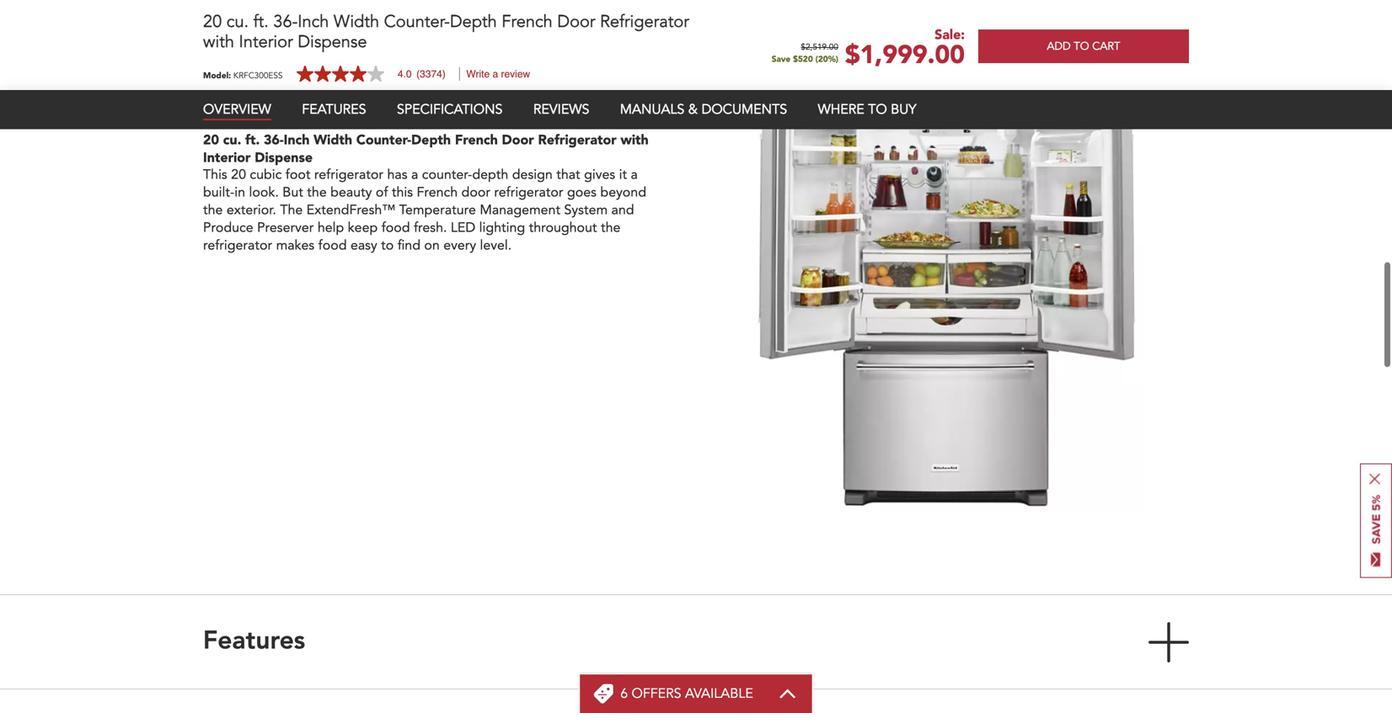Task type: locate. For each thing, give the bounding box(es) containing it.
specifications
[[397, 100, 503, 119]]

ft. for 20 cu. ft. 36-inch width counter-depth french door refrigerator with interior dispense this 20 cubic foot refrigerator has a counter-depth design that gives it a built-in look. but the beauty of this french door refrigerator goes beyond the exterior. the extendfresh™ temperature management system and produce preserver help keep food fresh. led lighting throughout the refrigerator makes food easy to find on every level.
[[245, 131, 260, 150]]

the
[[307, 187, 327, 200], [203, 204, 223, 218], [601, 222, 621, 236]]

36- up krfc300ess
[[273, 10, 298, 33]]

interior for 20 cu. ft. 36-inch width counter-depth french door refrigerator with interior dispense this 20 cubic foot refrigerator has a counter-depth design that gives it a built-in look. but the beauty of this french door refrigerator goes beyond the exterior. the extendfresh™ temperature management system and produce preserver help keep food fresh. led lighting throughout the refrigerator makes food easy to find on every level.
[[203, 149, 251, 167]]

ft.
[[253, 10, 269, 33], [245, 131, 260, 150]]

where to buy
[[818, 100, 916, 119]]

ft. up krfc300ess
[[253, 10, 269, 33]]

0 vertical spatial interior
[[239, 30, 293, 54]]

cu. inside 20 cu. ft. 36-inch width counter-depth french door refrigerator with interior dispense this 20 cubic foot refrigerator has a counter-depth design that gives it a built-in look. but the beauty of this french door refrigerator goes beyond the exterior. the extendfresh™ temperature management system and produce preserver help keep food fresh. led lighting throughout the refrigerator makes food easy to find on every level.
[[223, 131, 241, 150]]

cu. inside '20 cu. ft. 36-inch width counter-depth french door refrigerator with interior dispense'
[[226, 10, 249, 33]]

1 vertical spatial refrigerator
[[494, 187, 563, 200]]

1 vertical spatial door
[[502, 131, 534, 150]]

inch for 20 cu. ft. 36-inch width counter-depth french door refrigerator with interior dispense this 20 cubic foot refrigerator has a counter-depth design that gives it a built-in look. but the beauty of this french door refrigerator goes beyond the exterior. the extendfresh™ temperature management system and produce preserver help keep food fresh. led lighting throughout the refrigerator makes food easy to find on every level.
[[284, 131, 310, 150]]

20 up model: on the left of the page
[[203, 10, 222, 33]]

save
[[772, 54, 790, 65]]

inch inside '20 cu. ft. 36-inch width counter-depth french door refrigerator with interior dispense'
[[298, 10, 329, 33]]

door
[[461, 187, 490, 200]]

that
[[556, 169, 580, 182]]

manuals & documents
[[620, 100, 787, 119]]

$2,519.00 save $520 (20%)
[[772, 43, 838, 65]]

0 vertical spatial 20
[[203, 10, 222, 33]]

sale:
[[935, 26, 965, 44]]

fresh.
[[414, 222, 447, 236]]

20 cu. ft. 36-inch width counter-depth french door refrigerator with interior dispense this 20 cubic foot refrigerator has a counter-depth design that gives it a built-in look. but the beauty of this french door refrigerator goes beyond the exterior. the extendfresh™ temperature management system and produce preserver help keep food fresh. led lighting throughout the refrigerator makes food easy to find on every level.
[[203, 131, 649, 253]]

0 horizontal spatial the
[[203, 204, 223, 218]]

write a review
[[466, 68, 530, 80]]

a right has
[[411, 169, 418, 182]]

french up depth
[[455, 131, 498, 150]]

depth for 20 cu. ft. 36-inch width counter-depth french door refrigerator with interior dispense
[[450, 10, 497, 33]]

dispense inside 20 cu. ft. 36-inch width counter-depth french door refrigerator with interior dispense this 20 cubic foot refrigerator has a counter-depth design that gives it a built-in look. but the beauty of this french door refrigerator goes beyond the exterior. the extendfresh™ temperature management system and produce preserver help keep food fresh. led lighting throughout the refrigerator makes food easy to find on every level.
[[255, 149, 313, 167]]

a right write
[[492, 68, 498, 80]]

dispense up description
[[298, 30, 367, 54]]

this
[[392, 187, 413, 200]]

20 up in
[[231, 169, 246, 182]]

20 inside '20 cu. ft. 36-inch width counter-depth french door refrigerator with interior dispense'
[[203, 10, 222, 33]]

inch inside 20 cu. ft. 36-inch width counter-depth french door refrigerator with interior dispense this 20 cubic foot refrigerator has a counter-depth design that gives it a built-in look. but the beauty of this french door refrigerator goes beyond the exterior. the extendfresh™ temperature management system and produce preserver help keep food fresh. led lighting throughout the refrigerator makes food easy to find on every level.
[[284, 131, 310, 150]]

refrigerator
[[600, 10, 689, 33], [538, 131, 617, 150]]

extendfresh™
[[307, 204, 395, 218]]

in
[[235, 187, 245, 200]]

the down and
[[601, 222, 621, 236]]

ft. down overview link
[[245, 131, 260, 150]]

1 vertical spatial refrigerator
[[538, 131, 617, 150]]

0 vertical spatial 36-
[[273, 10, 298, 33]]

0 vertical spatial features
[[302, 100, 366, 119]]

with inside 20 cu. ft. 36-inch width counter-depth french door refrigerator with interior dispense this 20 cubic foot refrigerator has a counter-depth design that gives it a built-in look. but the beauty of this french door refrigerator goes beyond the exterior. the extendfresh™ temperature management system and produce preserver help keep food fresh. led lighting throughout the refrigerator makes food easy to find on every level.
[[621, 131, 649, 150]]

counter- up has
[[356, 131, 411, 150]]

counter-
[[384, 10, 450, 33], [356, 131, 411, 150]]

ft. inside 20 cu. ft. 36-inch width counter-depth french door refrigerator with interior dispense this 20 cubic foot refrigerator has a counter-depth design that gives it a built-in look. but the beauty of this french door refrigerator goes beyond the exterior. the extendfresh™ temperature management system and produce preserver help keep food fresh. led lighting throughout the refrigerator makes food easy to find on every level.
[[245, 131, 260, 150]]

ft. inside '20 cu. ft. 36-inch width counter-depth french door refrigerator with interior dispense'
[[253, 10, 269, 33]]

to inside 20 cu. ft. 36-inch width counter-depth french door refrigerator with interior dispense this 20 cubic foot refrigerator has a counter-depth design that gives it a built-in look. but the beauty of this french door refrigerator goes beyond the exterior. the extendfresh™ temperature management system and produce preserver help keep food fresh. led lighting throughout the refrigerator makes food easy to find on every level.
[[381, 240, 394, 253]]

cubic
[[250, 169, 282, 182]]

add to cart button
[[978, 29, 1189, 63]]

1 vertical spatial dispense
[[255, 149, 313, 167]]

features
[[302, 100, 366, 119], [203, 630, 305, 656]]

width down features link
[[314, 131, 352, 150]]

the right the but
[[307, 187, 327, 200]]

counter- up 4.0 (3374)
[[384, 10, 450, 33]]

french inside '20 cu. ft. 36-inch width counter-depth french door refrigerator with interior dispense'
[[502, 10, 553, 33]]

1 vertical spatial 20
[[203, 131, 219, 150]]

1 vertical spatial ft.
[[245, 131, 260, 150]]

refrigerator up beauty
[[314, 169, 383, 182]]

0 horizontal spatial with
[[203, 30, 234, 54]]

beyond
[[600, 187, 646, 200]]

heading containing 6
[[620, 685, 753, 704]]

refrigerator for 20 cu. ft. 36-inch width counter-depth french door refrigerator with interior dispense this 20 cubic foot refrigerator has a counter-depth design that gives it a built-in look. but the beauty of this french door refrigerator goes beyond the exterior. the extendfresh™ temperature management system and produce preserver help keep food fresh. led lighting throughout the refrigerator makes food easy to find on every level.
[[538, 131, 617, 150]]

1 horizontal spatial refrigerator
[[314, 169, 383, 182]]

refrigerator down design
[[494, 187, 563, 200]]

1 vertical spatial cu.
[[223, 131, 241, 150]]

promo tag image
[[593, 684, 614, 704]]

0 vertical spatial counter-
[[384, 10, 450, 33]]

food
[[381, 222, 410, 236], [318, 240, 347, 253]]

available
[[685, 685, 753, 704]]

1 vertical spatial counter-
[[356, 131, 411, 150]]

0 vertical spatial dispense
[[298, 30, 367, 54]]

width
[[334, 10, 379, 33], [314, 131, 352, 150]]

depth for 20 cu. ft. 36-inch width counter-depth french door refrigerator with interior dispense this 20 cubic foot refrigerator has a counter-depth design that gives it a built-in look. but the beauty of this french door refrigerator goes beyond the exterior. the extendfresh™ temperature management system and produce preserver help keep food fresh. led lighting throughout the refrigerator makes food easy to find on every level.
[[411, 131, 451, 150]]

36- inside '20 cu. ft. 36-inch width counter-depth french door refrigerator with interior dispense'
[[273, 10, 298, 33]]

36- up cubic
[[264, 131, 284, 150]]

depth
[[450, 10, 497, 33], [411, 131, 451, 150]]

the
[[280, 204, 303, 218]]

1 vertical spatial depth
[[411, 131, 451, 150]]

with
[[203, 30, 234, 54], [621, 131, 649, 150]]

door inside 20 cu. ft. 36-inch width counter-depth french door refrigerator with interior dispense this 20 cubic foot refrigerator has a counter-depth design that gives it a built-in look. but the beauty of this french door refrigerator goes beyond the exterior. the extendfresh™ temperature management system and produce preserver help keep food fresh. led lighting throughout the refrigerator makes food easy to find on every level.
[[502, 131, 534, 150]]

overview up krfc300ess
[[203, 12, 316, 37]]

interior inside 20 cu. ft. 36-inch width counter-depth french door refrigerator with interior dispense this 20 cubic foot refrigerator has a counter-depth design that gives it a built-in look. but the beauty of this french door refrigerator goes beyond the exterior. the extendfresh™ temperature management system and produce preserver help keep food fresh. led lighting throughout the refrigerator makes food easy to find on every level.
[[203, 149, 251, 167]]

to
[[868, 100, 887, 119], [381, 240, 394, 253]]

1 vertical spatial with
[[621, 131, 649, 150]]

20
[[203, 10, 222, 33], [203, 131, 219, 150], [231, 169, 246, 182]]

36- for 20 cu. ft. 36-inch width counter-depth french door refrigerator with interior dispense
[[273, 10, 298, 33]]

 image
[[750, 93, 1144, 514]]

20 up this
[[203, 131, 219, 150]]

counter- inside 20 cu. ft. 36-inch width counter-depth french door refrigerator with interior dispense this 20 cubic foot refrigerator has a counter-depth design that gives it a built-in look. but the beauty of this french door refrigerator goes beyond the exterior. the extendfresh™ temperature management system and produce preserver help keep food fresh. led lighting throughout the refrigerator makes food easy to find on every level.
[[356, 131, 411, 150]]

0 horizontal spatial to
[[381, 240, 394, 253]]

cu.
[[226, 10, 249, 33], [223, 131, 241, 150]]

dispense for 20 cu. ft. 36-inch width counter-depth french door refrigerator with interior dispense
[[298, 30, 367, 54]]

inch
[[298, 10, 329, 33], [284, 131, 310, 150]]

2 vertical spatial 20
[[231, 169, 246, 182]]

1 vertical spatial overview
[[203, 100, 271, 119]]

1 vertical spatial 36-
[[264, 131, 284, 150]]

overview down the model: krfc300ess on the top of page
[[203, 100, 271, 119]]

led
[[451, 222, 475, 236]]

with down manuals
[[621, 131, 649, 150]]

a right it
[[631, 169, 638, 182]]

manuals & documents link
[[620, 100, 787, 119]]

review
[[501, 68, 530, 80]]

interior inside '20 cu. ft. 36-inch width counter-depth french door refrigerator with interior dispense'
[[239, 30, 293, 54]]

inch up foot
[[284, 131, 310, 150]]

0 vertical spatial depth
[[450, 10, 497, 33]]

refrigerator inside 20 cu. ft. 36-inch width counter-depth french door refrigerator with interior dispense this 20 cubic foot refrigerator has a counter-depth design that gives it a built-in look. but the beauty of this french door refrigerator goes beyond the exterior. the extendfresh™ temperature management system and produce preserver help keep food fresh. led lighting throughout the refrigerator makes food easy to find on every level.
[[538, 131, 617, 150]]

depth up write
[[450, 10, 497, 33]]

36- inside 20 cu. ft. 36-inch width counter-depth french door refrigerator with interior dispense this 20 cubic foot refrigerator has a counter-depth design that gives it a built-in look. but the beauty of this french door refrigerator goes beyond the exterior. the extendfresh™ temperature management system and produce preserver help keep food fresh. led lighting throughout the refrigerator makes food easy to find on every level.
[[264, 131, 284, 150]]

add
[[1047, 39, 1071, 54]]

0 vertical spatial width
[[334, 10, 379, 33]]

width up description
[[334, 10, 379, 33]]

0 vertical spatial cu.
[[226, 10, 249, 33]]

but
[[282, 187, 303, 200]]

french up temperature
[[417, 187, 458, 200]]

1 vertical spatial french
[[455, 131, 498, 150]]

1 vertical spatial inch
[[284, 131, 310, 150]]

depth inside 20 cu. ft. 36-inch width counter-depth french door refrigerator with interior dispense this 20 cubic foot refrigerator has a counter-depth design that gives it a built-in look. but the beauty of this french door refrigerator goes beyond the exterior. the extendfresh™ temperature management system and produce preserver help keep food fresh. led lighting throughout the refrigerator makes food easy to find on every level.
[[411, 131, 451, 150]]

refrigerator down produce
[[203, 240, 272, 253]]

0 horizontal spatial food
[[318, 240, 347, 253]]

2 horizontal spatial refrigerator
[[494, 187, 563, 200]]

krfc300ess
[[233, 70, 283, 81]]

20 cu. ft. 36-inch width counter-depth french door refrigerator with interior dispense
[[203, 10, 689, 54]]

interior up this
[[203, 149, 251, 167]]

0 vertical spatial the
[[307, 187, 327, 200]]

1 horizontal spatial a
[[492, 68, 498, 80]]

0 vertical spatial refrigerator
[[600, 10, 689, 33]]

2 horizontal spatial the
[[601, 222, 621, 236]]

cu. up the model: krfc300ess on the top of page
[[226, 10, 249, 33]]

dispense inside '20 cu. ft. 36-inch width counter-depth french door refrigerator with interior dispense'
[[298, 30, 367, 54]]

offers
[[632, 685, 681, 704]]

0 horizontal spatial a
[[411, 169, 418, 182]]

1 horizontal spatial with
[[621, 131, 649, 150]]

0 vertical spatial ft.
[[253, 10, 269, 33]]

depth down specifications link
[[411, 131, 451, 150]]

to left buy
[[868, 100, 887, 119]]

help
[[318, 222, 344, 236]]

cu. down overview link
[[223, 131, 241, 150]]

0 vertical spatial to
[[868, 100, 887, 119]]

1 vertical spatial to
[[381, 240, 394, 253]]

produce
[[203, 222, 253, 236]]

system
[[564, 204, 608, 218]]

french for 20 cu. ft. 36-inch width counter-depth french door refrigerator with interior dispense this 20 cubic foot refrigerator has a counter-depth design that gives it a built-in look. but the beauty of this french door refrigerator goes beyond the exterior. the extendfresh™ temperature management system and produce preserver help keep food fresh. led lighting throughout the refrigerator makes food easy to find on every level.
[[455, 131, 498, 150]]

0 vertical spatial food
[[381, 222, 410, 236]]

6
[[620, 685, 628, 704]]

0 vertical spatial french
[[502, 10, 553, 33]]

has
[[387, 169, 407, 182]]

0 horizontal spatial refrigerator
[[203, 240, 272, 253]]

1 vertical spatial interior
[[203, 149, 251, 167]]

model:
[[203, 70, 231, 81]]

door for 20 cu. ft. 36-inch width counter-depth french door refrigerator with interior dispense this 20 cubic foot refrigerator has a counter-depth design that gives it a built-in look. but the beauty of this french door refrigerator goes beyond the exterior. the extendfresh™ temperature management system and produce preserver help keep food fresh. led lighting throughout the refrigerator makes food easy to find on every level.
[[502, 131, 534, 150]]

width inside '20 cu. ft. 36-inch width counter-depth french door refrigerator with interior dispense'
[[334, 10, 379, 33]]

0 horizontal spatial door
[[502, 131, 534, 150]]

0 vertical spatial door
[[557, 10, 595, 33]]

2 vertical spatial the
[[601, 222, 621, 236]]

product
[[203, 78, 278, 106]]

food down the help
[[318, 240, 347, 253]]

1 vertical spatial width
[[314, 131, 352, 150]]

with up model: on the left of the page
[[203, 30, 234, 54]]

dispense
[[298, 30, 367, 54], [255, 149, 313, 167]]

to left find
[[381, 240, 394, 253]]

lighting
[[479, 222, 525, 236]]

door
[[557, 10, 595, 33], [502, 131, 534, 150]]

1 horizontal spatial door
[[557, 10, 595, 33]]

interior up krfc300ess
[[239, 30, 293, 54]]

width inside 20 cu. ft. 36-inch width counter-depth french door refrigerator with interior dispense this 20 cubic foot refrigerator has a counter-depth design that gives it a built-in look. but the beauty of this french door refrigerator goes beyond the exterior. the extendfresh™ temperature management system and produce preserver help keep food fresh. led lighting throughout the refrigerator makes food easy to find on every level.
[[314, 131, 352, 150]]

french
[[502, 10, 553, 33], [455, 131, 498, 150], [417, 187, 458, 200]]

refrigerator inside '20 cu. ft. 36-inch width counter-depth french door refrigerator with interior dispense'
[[600, 10, 689, 33]]

(3374)
[[416, 68, 446, 80]]

4.0
[[398, 68, 412, 80]]

0 vertical spatial with
[[203, 30, 234, 54]]

0 vertical spatial overview
[[203, 12, 316, 37]]

level.
[[480, 240, 512, 253]]

depth inside '20 cu. ft. 36-inch width counter-depth french door refrigerator with interior dispense'
[[450, 10, 497, 33]]

french up review
[[502, 10, 553, 33]]

preserver
[[257, 222, 314, 236]]

inch up product description
[[298, 10, 329, 33]]

door inside '20 cu. ft. 36-inch width counter-depth french door refrigerator with interior dispense'
[[557, 10, 595, 33]]

cu. for 20 cu. ft. 36-inch width counter-depth french door refrigerator with interior dispense this 20 cubic foot refrigerator has a counter-depth design that gives it a built-in look. but the beauty of this french door refrigerator goes beyond the exterior. the extendfresh™ temperature management system and produce preserver help keep food fresh. led lighting throughout the refrigerator makes food easy to find on every level.
[[223, 131, 241, 150]]

with inside '20 cu. ft. 36-inch width counter-depth french door refrigerator with interior dispense'
[[203, 30, 234, 54]]

counter- for 20 cu. ft. 36-inch width counter-depth french door refrigerator with interior dispense
[[384, 10, 450, 33]]

the down built-
[[203, 204, 223, 218]]

manuals
[[620, 100, 684, 119]]

refrigerator
[[314, 169, 383, 182], [494, 187, 563, 200], [203, 240, 272, 253]]

0 vertical spatial inch
[[298, 10, 329, 33]]

counter- inside '20 cu. ft. 36-inch width counter-depth french door refrigerator with interior dispense'
[[384, 10, 450, 33]]

dispense up foot
[[255, 149, 313, 167]]

heading
[[620, 685, 753, 704]]

food up find
[[381, 222, 410, 236]]

1 vertical spatial food
[[318, 240, 347, 253]]



Task type: describe. For each thing, give the bounding box(es) containing it.
refrigerator for 20 cu. ft. 36-inch width counter-depth french door refrigerator with interior dispense
[[600, 10, 689, 33]]

dispense for 20 cu. ft. 36-inch width counter-depth french door refrigerator with interior dispense this 20 cubic foot refrigerator has a counter-depth design that gives it a built-in look. but the beauty of this french door refrigerator goes beyond the exterior. the extendfresh™ temperature management system and produce preserver help keep food fresh. led lighting throughout the refrigerator makes food easy to find on every level.
[[255, 149, 313, 167]]

product description
[[203, 78, 394, 106]]

find
[[397, 240, 420, 253]]

goes
[[567, 187, 597, 200]]

specifications link
[[397, 100, 503, 119]]

20 for 20 cu. ft. 36-inch width counter-depth french door refrigerator with interior dispense this 20 cubic foot refrigerator has a counter-depth design that gives it a built-in look. but the beauty of this french door refrigerator goes beyond the exterior. the extendfresh™ temperature management system and produce preserver help keep food fresh. led lighting throughout the refrigerator makes food easy to find on every level.
[[203, 131, 219, 150]]

1 vertical spatial the
[[203, 204, 223, 218]]

exterior.
[[227, 204, 276, 218]]

20 for 20 cu. ft. 36-inch width counter-depth french door refrigerator with interior dispense
[[203, 10, 222, 33]]

reviews
[[533, 100, 589, 119]]

counter- for 20 cu. ft. 36-inch width counter-depth french door refrigerator with interior dispense this 20 cubic foot refrigerator has a counter-depth design that gives it a built-in look. but the beauty of this french door refrigerator goes beyond the exterior. the extendfresh™ temperature management system and produce preserver help keep food fresh. led lighting throughout the refrigerator makes food easy to find on every level.
[[356, 131, 411, 150]]

on
[[424, 240, 440, 253]]

add to cart
[[1047, 39, 1120, 54]]

documents
[[701, 100, 787, 119]]

and
[[611, 204, 634, 218]]

0 vertical spatial refrigerator
[[314, 169, 383, 182]]

design
[[512, 169, 553, 182]]

features link
[[302, 100, 366, 119]]

depth
[[472, 169, 508, 182]]

gives
[[584, 169, 615, 182]]

1 horizontal spatial food
[[381, 222, 410, 236]]

chevron icon image
[[778, 689, 797, 699]]

cu. for 20 cu. ft. 36-inch width counter-depth french door refrigerator with interior dispense
[[226, 10, 249, 33]]

overview link
[[203, 100, 271, 120]]

management
[[480, 204, 560, 218]]

to
[[1074, 39, 1089, 54]]

6 offers available
[[620, 685, 753, 704]]

4.0 (3374)
[[398, 68, 446, 80]]

foot
[[285, 169, 311, 182]]

$1,999.00
[[845, 38, 965, 72]]

buy
[[891, 100, 916, 119]]

it
[[619, 169, 627, 182]]

easy
[[350, 240, 377, 253]]

with for 20 cu. ft. 36-inch width counter-depth french door refrigerator with interior dispense
[[203, 30, 234, 54]]

$520
[[793, 54, 813, 65]]

throughout
[[529, 222, 597, 236]]

36- for 20 cu. ft. 36-inch width counter-depth french door refrigerator with interior dispense this 20 cubic foot refrigerator has a counter-depth design that gives it a built-in look. but the beauty of this french door refrigerator goes beyond the exterior. the extendfresh™ temperature management system and produce preserver help keep food fresh. led lighting throughout the refrigerator makes food easy to find on every level.
[[264, 131, 284, 150]]

width for 20 cu. ft. 36-inch width counter-depth french door refrigerator with interior dispense this 20 cubic foot refrigerator has a counter-depth design that gives it a built-in look. but the beauty of this french door refrigerator goes beyond the exterior. the extendfresh™ temperature management system and produce preserver help keep food fresh. led lighting throughout the refrigerator makes food easy to find on every level.
[[314, 131, 352, 150]]

door for 20 cu. ft. 36-inch width counter-depth french door refrigerator with interior dispense
[[557, 10, 595, 33]]

width for 20 cu. ft. 36-inch width counter-depth french door refrigerator with interior dispense
[[334, 10, 379, 33]]

2 overview from the top
[[203, 100, 271, 119]]

french for 20 cu. ft. 36-inch width counter-depth french door refrigerator with interior dispense
[[502, 10, 553, 33]]

makes
[[276, 240, 314, 253]]

ft. for 20 cu. ft. 36-inch width counter-depth french door refrigerator with interior dispense
[[253, 10, 269, 33]]

every
[[443, 240, 476, 253]]

2 vertical spatial french
[[417, 187, 458, 200]]

counter-
[[422, 169, 472, 182]]

temperature
[[399, 204, 476, 218]]

reviews link
[[533, 100, 589, 119]]

built-
[[203, 187, 235, 200]]

2 vertical spatial refrigerator
[[203, 240, 272, 253]]

inch for 20 cu. ft. 36-inch width counter-depth french door refrigerator with interior dispense
[[298, 10, 329, 33]]

where
[[818, 100, 864, 119]]

keep
[[348, 222, 378, 236]]

1 overview from the top
[[203, 12, 316, 37]]

2 horizontal spatial a
[[631, 169, 638, 182]]

of
[[376, 187, 388, 200]]

close image
[[1369, 474, 1380, 485]]

1 vertical spatial features
[[203, 630, 305, 656]]

write
[[466, 68, 490, 80]]

description
[[284, 78, 394, 106]]

(20%)
[[815, 54, 838, 65]]

cart
[[1092, 39, 1120, 54]]

beauty
[[330, 187, 372, 200]]

&
[[688, 100, 698, 119]]

interior for 20 cu. ft. 36-inch width counter-depth french door refrigerator with interior dispense
[[239, 30, 293, 54]]

with for 20 cu. ft. 36-inch width counter-depth french door refrigerator with interior dispense this 20 cubic foot refrigerator has a counter-depth design that gives it a built-in look. but the beauty of this french door refrigerator goes beyond the exterior. the extendfresh™ temperature management system and produce preserver help keep food fresh. led lighting throughout the refrigerator makes food easy to find on every level.
[[621, 131, 649, 150]]

look.
[[249, 187, 279, 200]]

sale: $1,999.00
[[845, 26, 965, 72]]

write a review button
[[466, 68, 530, 80]]

where to buy link
[[818, 100, 916, 119]]

this
[[203, 169, 227, 182]]

model: krfc300ess
[[203, 70, 283, 81]]

1 horizontal spatial the
[[307, 187, 327, 200]]

$2,519.00
[[801, 43, 838, 52]]

1 horizontal spatial to
[[868, 100, 887, 119]]



Task type: vqa. For each thing, say whether or not it's contained in the screenshot.
the responder?
no



